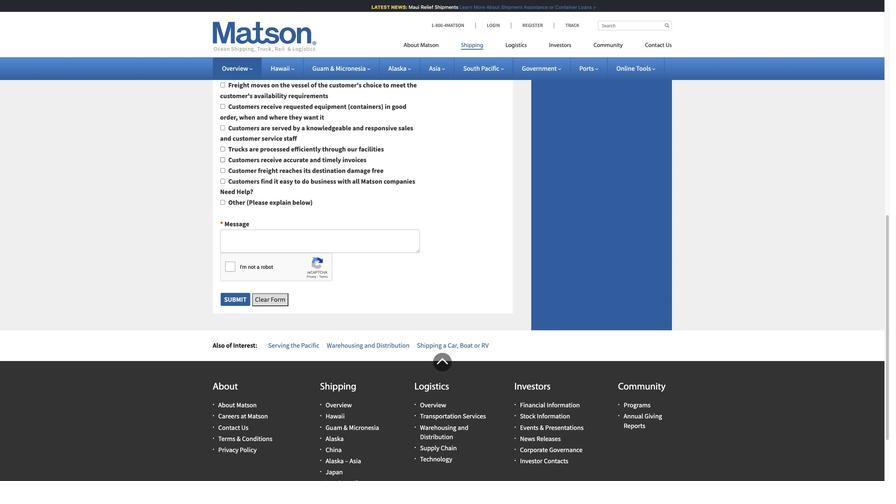 Task type: describe. For each thing, give the bounding box(es) containing it.
south pacific
[[463, 64, 500, 73]]

our
[[347, 145, 358, 153]]

guam & micronesia link for the asia link's hawaii link
[[313, 64, 370, 73]]

damage
[[347, 166, 371, 175]]

alaska link for the asia link
[[389, 64, 411, 73]]

government link
[[522, 64, 561, 73]]

tools
[[636, 64, 651, 73]]

responsive
[[365, 124, 397, 132]]

2 vertical spatial alaska
[[326, 457, 344, 465]]

guam & micronesia link for hawaii link corresponding to china link
[[326, 423, 379, 432]]

japan
[[326, 468, 343, 476]]

annual giving reports link
[[624, 412, 662, 430]]

& up freight moves on the vessel of the customer's choice to meet the customer's availability requirements
[[330, 64, 335, 73]]

find
[[261, 177, 273, 185]]

login link
[[476, 22, 511, 29]]

trucks are processed efficiently through our facilities
[[228, 145, 384, 153]]

the right meet
[[407, 81, 417, 89]]

china
[[326, 446, 342, 454]]

it inside 'customers receive requested equipment (containers) in good order, when and where they want it'
[[320, 113, 324, 121]]

0 vertical spatial distribution
[[377, 341, 410, 350]]

1 vertical spatial alaska
[[326, 434, 344, 443]]

0 vertical spatial warehousing
[[327, 341, 363, 350]]

through
[[322, 145, 346, 153]]

contacts
[[544, 457, 569, 465]]

processed
[[260, 145, 290, 153]]

guam & micronesia
[[313, 64, 366, 73]]

shipping link
[[450, 39, 495, 54]]

meet
[[391, 81, 406, 89]]

by
[[293, 124, 300, 132]]

community link
[[583, 39, 634, 54]]

1 horizontal spatial asia
[[429, 64, 441, 73]]

accurate
[[283, 156, 309, 164]]

blue matson logo with ocean, shipping, truck, rail and logistics written beneath it. image
[[213, 22, 317, 52]]

1 horizontal spatial pacific
[[481, 64, 500, 73]]

customers for customers receive accurate and timely invoices
[[228, 156, 260, 164]]

governance
[[550, 446, 583, 454]]

shipping a car, boat or rv
[[417, 341, 489, 350]]

0 vertical spatial guam
[[313, 64, 329, 73]]

corporate governance link
[[520, 446, 583, 454]]

need
[[220, 188, 235, 196]]

free
[[372, 166, 384, 175]]

business
[[311, 177, 336, 185]]

efficiently
[[291, 145, 321, 153]]

facilities
[[359, 145, 384, 153]]

reaches
[[279, 166, 302, 175]]

when
[[239, 113, 255, 121]]

overview for overview
[[222, 64, 248, 73]]

learn
[[456, 4, 468, 10]]

alaska – asia link
[[326, 457, 361, 465]]

matson right at
[[248, 412, 268, 421]]

customer
[[228, 166, 257, 175]]

moves
[[251, 81, 270, 89]]

micronesia inside overview hawaii guam & micronesia alaska china alaska – asia japan
[[349, 423, 379, 432]]

* for message
[[220, 220, 223, 228]]

us inside top menu navigation
[[666, 43, 672, 49]]

careers
[[218, 412, 239, 421]]

transportation
[[420, 412, 462, 421]]

1 vertical spatial of
[[226, 341, 232, 350]]

0 horizontal spatial contact us link
[[218, 423, 249, 432]]

sales
[[399, 124, 413, 132]]

explain
[[270, 198, 291, 207]]

china link
[[326, 446, 342, 454]]

shipping a car, boat or rv link
[[417, 341, 489, 350]]

timely
[[322, 156, 341, 164]]

Search search field
[[598, 21, 672, 30]]

also
[[213, 341, 225, 350]]

message
[[225, 220, 249, 228]]

online tools link
[[617, 64, 656, 73]]

and inside overview transportation services warehousing and distribution supply chain technology
[[458, 423, 469, 432]]

in
[[385, 102, 391, 111]]

customers for customers are served by a knowledgeable and responsive sales and customer service staff
[[228, 124, 260, 132]]

relates
[[267, 66, 293, 77]]

Trucks are processed efficiently through our facilities checkbox
[[220, 147, 225, 152]]

and inside 'customers receive requested equipment (containers) in good order, when and where they want it'
[[257, 113, 268, 121]]

matson inside customers find it easy to do business with all matson companies need help?
[[361, 177, 382, 185]]

want
[[304, 113, 319, 121]]

services
[[463, 412, 486, 421]]

customers are served by a knowledgeable and responsive sales and customer service staff
[[220, 124, 413, 143]]

shipment
[[497, 4, 519, 10]]

privacy
[[218, 446, 239, 454]]

feedback
[[232, 66, 266, 77]]

asia inside overview hawaii guam & micronesia alaska china alaska – asia japan
[[350, 457, 361, 465]]

1-
[[432, 22, 436, 29]]

rv
[[482, 341, 489, 350]]

community inside community link
[[594, 43, 623, 49]]

matson inside top menu navigation
[[421, 43, 439, 49]]

the right serving
[[291, 341, 300, 350]]

0 horizontal spatial overview link
[[222, 64, 253, 73]]

requirements
[[288, 92, 328, 100]]

Customer freight reaches its destination damage free checkbox
[[220, 168, 225, 173]]

knowledgeable
[[306, 124, 351, 132]]

track
[[566, 22, 580, 29]]

trucks
[[228, 145, 248, 153]]

good
[[392, 102, 407, 111]]

number
[[245, 8, 269, 17]]

supply
[[420, 444, 440, 452]]

1 vertical spatial warehousing and distribution link
[[420, 423, 469, 441]]

below)
[[293, 198, 313, 207]]

where
[[269, 113, 288, 121]]

overview transportation services warehousing and distribution supply chain technology
[[420, 401, 486, 463]]

backtop image
[[433, 353, 452, 372]]

(please
[[247, 198, 268, 207]]

programs annual giving reports
[[624, 401, 662, 430]]

overview for overview hawaii guam & micronesia alaska china alaska – asia japan
[[326, 401, 352, 409]]

terms & conditions link
[[218, 434, 273, 443]]

footer containing about
[[0, 353, 885, 481]]

to inside customers find it easy to do business with all matson companies need help?
[[294, 177, 301, 185]]

1 vertical spatial logistics
[[415, 382, 449, 392]]

technology
[[420, 455, 453, 463]]

transportation services link
[[420, 412, 486, 421]]

about matson link for careers at matson link
[[218, 401, 257, 409]]

* message
[[220, 220, 249, 228]]

investors link
[[538, 39, 583, 54]]

register
[[523, 22, 543, 29]]

about for about
[[213, 382, 238, 392]]

availability
[[254, 92, 287, 100]]

online tools
[[617, 64, 651, 73]]

–
[[345, 457, 348, 465]]

customer freight reaches its destination damage free
[[228, 166, 384, 175]]

it inside customers find it easy to do business with all matson companies need help?
[[274, 177, 278, 185]]

policy
[[240, 446, 257, 454]]

receive for accurate
[[261, 156, 282, 164]]

search image
[[665, 23, 670, 28]]

easy
[[280, 177, 293, 185]]

1-800-4matson
[[432, 22, 465, 29]]

relief
[[417, 4, 429, 10]]

destination
[[312, 166, 346, 175]]

chain
[[441, 444, 457, 452]]

about matson link for shipping link
[[404, 39, 450, 54]]

presentations
[[545, 423, 584, 432]]



Task type: vqa. For each thing, say whether or not it's contained in the screenshot.
Source,
no



Task type: locate. For each thing, give the bounding box(es) containing it.
0 vertical spatial or
[[545, 4, 550, 10]]

overview link
[[222, 64, 253, 73], [326, 401, 352, 409], [420, 401, 446, 409]]

overview inside overview transportation services warehousing and distribution supply chain technology
[[420, 401, 446, 409]]

it right find
[[274, 177, 278, 185]]

0 vertical spatial hawaii link
[[271, 64, 294, 73]]

are for customers
[[261, 124, 271, 132]]

0 vertical spatial it
[[320, 113, 324, 121]]

hawaii up the on
[[271, 64, 290, 73]]

guam
[[313, 64, 329, 73], [326, 423, 342, 432]]

shipments
[[431, 4, 454, 10]]

contact up tools
[[645, 43, 665, 49]]

4 customers from the top
[[228, 177, 260, 185]]

0 vertical spatial alaska
[[389, 64, 407, 73]]

1 horizontal spatial warehousing and distribution link
[[420, 423, 469, 441]]

alaska link for china link
[[326, 434, 344, 443]]

or left container
[[545, 4, 550, 10]]

alaska up china
[[326, 434, 344, 443]]

2 horizontal spatial overview
[[420, 401, 446, 409]]

of up requirements on the left of page
[[311, 81, 317, 89]]

a left car,
[[443, 341, 447, 350]]

0 vertical spatial customer's
[[329, 81, 362, 89]]

0 vertical spatial guam & micronesia link
[[313, 64, 370, 73]]

about for about matson
[[404, 43, 419, 49]]

0 vertical spatial micronesia
[[336, 64, 366, 73]]

to left meet
[[383, 81, 389, 89]]

hawaii link for the asia link
[[271, 64, 294, 73]]

1 vertical spatial or
[[474, 341, 480, 350]]

0 vertical spatial to
[[294, 66, 302, 77]]

asia right –
[[350, 457, 361, 465]]

3 * from the top
[[220, 220, 223, 228]]

& inside about matson careers at matson contact us terms & conditions privacy policy
[[237, 434, 241, 443]]

about matson
[[404, 43, 439, 49]]

the right the on
[[280, 81, 290, 89]]

* for phone number
[[220, 8, 223, 17]]

1 vertical spatial pacific
[[301, 341, 320, 350]]

alaska link up china
[[326, 434, 344, 443]]

customer
[[233, 134, 260, 143]]

matson down free at the top left of page
[[361, 177, 382, 185]]

my
[[220, 66, 230, 77]]

contact us link
[[634, 39, 672, 54], [218, 423, 249, 432]]

contact us link up tools
[[634, 39, 672, 54]]

receive inside 'customers receive requested equipment (containers) in good order, when and where they want it'
[[261, 102, 282, 111]]

about for about matson careers at matson contact us terms & conditions privacy policy
[[218, 401, 235, 409]]

1 horizontal spatial alaska link
[[389, 64, 411, 73]]

of right also
[[226, 341, 232, 350]]

0 horizontal spatial shipping
[[320, 382, 357, 392]]

about matson link down 1-
[[404, 39, 450, 54]]

guam up china
[[326, 423, 342, 432]]

receive down the availability
[[261, 102, 282, 111]]

alaska up meet
[[389, 64, 407, 73]]

1 horizontal spatial a
[[443, 341, 447, 350]]

all
[[352, 177, 360, 185]]

0 horizontal spatial warehousing
[[327, 341, 363, 350]]

overview link for logistics
[[420, 401, 446, 409]]

investors down track link
[[549, 43, 572, 49]]

2 vertical spatial *
[[220, 220, 223, 228]]

1 vertical spatial asia
[[350, 457, 361, 465]]

hawaii up china
[[326, 412, 345, 421]]

asia
[[429, 64, 441, 73], [350, 457, 361, 465]]

about matson link
[[404, 39, 450, 54], [218, 401, 257, 409]]

* for email
[[220, 38, 223, 46]]

matson down 1-
[[421, 43, 439, 49]]

hawaii link
[[271, 64, 294, 73], [326, 412, 345, 421]]

pacific right serving
[[301, 341, 320, 350]]

& up news releases "link"
[[540, 423, 544, 432]]

annual
[[624, 412, 644, 421]]

1 vertical spatial *
[[220, 38, 223, 46]]

to up vessel
[[294, 66, 302, 77]]

overview link for shipping
[[326, 401, 352, 409]]

customers receive requested equipment (containers) in good order, when and where they want it
[[220, 102, 407, 121]]

south pacific link
[[463, 64, 504, 73]]

None button
[[220, 293, 251, 306]]

of inside freight moves on the vessel of the customer's choice to meet the customer's availability requirements
[[311, 81, 317, 89]]

1 vertical spatial a
[[443, 341, 447, 350]]

1 horizontal spatial hawaii
[[326, 412, 345, 421]]

events
[[520, 423, 539, 432]]

& inside financial information stock information events & presentations news releases corporate governance investor contacts
[[540, 423, 544, 432]]

boat
[[460, 341, 473, 350]]

order,
[[220, 113, 238, 121]]

1 customers from the top
[[228, 102, 260, 111]]

us up terms & conditions link
[[241, 423, 249, 432]]

1 vertical spatial it
[[274, 177, 278, 185]]

0 vertical spatial contact
[[645, 43, 665, 49]]

information up events & presentations link
[[537, 412, 570, 421]]

receive up freight
[[261, 156, 282, 164]]

0 vertical spatial information
[[547, 401, 580, 409]]

assistance
[[520, 4, 544, 10]]

1-800-4matson link
[[432, 22, 476, 29]]

about inside about matson careers at matson contact us terms & conditions privacy policy
[[218, 401, 235, 409]]

register link
[[511, 22, 554, 29]]

alaska up japan link
[[326, 457, 344, 465]]

1 vertical spatial community
[[618, 382, 666, 392]]

1 horizontal spatial of
[[311, 81, 317, 89]]

overview hawaii guam & micronesia alaska china alaska – asia japan
[[326, 401, 379, 476]]

1 vertical spatial alaska link
[[326, 434, 344, 443]]

maui
[[405, 4, 415, 10]]

& up privacy policy link
[[237, 434, 241, 443]]

information up stock information link
[[547, 401, 580, 409]]

None text field
[[220, 51, 420, 64]]

1 vertical spatial micronesia
[[349, 423, 379, 432]]

ports
[[580, 64, 594, 73]]

contact inside about matson careers at matson contact us terms & conditions privacy policy
[[218, 423, 240, 432]]

warehousing
[[327, 341, 363, 350], [420, 423, 457, 432]]

other
[[228, 198, 245, 207]]

0 horizontal spatial are
[[249, 145, 259, 153]]

1 horizontal spatial us
[[666, 43, 672, 49]]

1 vertical spatial are
[[249, 145, 259, 153]]

0 vertical spatial hawaii
[[271, 64, 290, 73]]

events & presentations link
[[520, 423, 584, 432]]

0 horizontal spatial of
[[226, 341, 232, 350]]

2 * from the top
[[220, 38, 223, 46]]

login
[[487, 22, 500, 29]]

logistics down register link in the top of the page
[[506, 43, 527, 49]]

about matson careers at matson contact us terms & conditions privacy policy
[[218, 401, 273, 454]]

with
[[338, 177, 351, 185]]

freight moves on the vessel of the customer's choice to meet the customer's availability requirements
[[220, 81, 417, 100]]

footer
[[0, 353, 885, 481]]

>
[[589, 4, 592, 10]]

or left rv
[[474, 341, 480, 350]]

logistics
[[506, 43, 527, 49], [415, 382, 449, 392]]

loans
[[575, 4, 588, 10]]

Customers find it easy to do business with all Matson companies Need Help? checkbox
[[220, 179, 225, 184]]

1 horizontal spatial customer's
[[329, 81, 362, 89]]

1 horizontal spatial about matson link
[[404, 39, 450, 54]]

0 horizontal spatial customer's
[[220, 92, 253, 100]]

news releases link
[[520, 434, 561, 443]]

technology link
[[420, 455, 453, 463]]

distribution
[[377, 341, 410, 350], [420, 433, 453, 441]]

1 horizontal spatial overview
[[326, 401, 352, 409]]

customers for customers find it easy to do business with all matson companies need help?
[[228, 177, 260, 185]]

japan link
[[326, 468, 343, 476]]

contact
[[645, 43, 665, 49], [218, 423, 240, 432]]

shipping inside top menu navigation
[[461, 43, 484, 49]]

investors inside top menu navigation
[[549, 43, 572, 49]]

us inside about matson careers at matson contact us terms & conditions privacy policy
[[241, 423, 249, 432]]

0 horizontal spatial logistics
[[415, 382, 449, 392]]

0 vertical spatial investors
[[549, 43, 572, 49]]

a inside customers are served by a knowledgeable and responsive sales and customer service staff
[[302, 124, 305, 132]]

None reset field
[[252, 293, 288, 306]]

1 vertical spatial contact us link
[[218, 423, 249, 432]]

1 horizontal spatial shipping
[[417, 341, 442, 350]]

also of interest:
[[213, 341, 257, 350]]

*
[[220, 8, 223, 17], [220, 38, 223, 46], [220, 220, 223, 228]]

1 horizontal spatial contact us link
[[634, 39, 672, 54]]

guam & micronesia link up freight moves on the vessel of the customer's choice to meet the customer's availability requirements
[[313, 64, 370, 73]]

contact inside top menu navigation
[[645, 43, 665, 49]]

1 horizontal spatial logistics
[[506, 43, 527, 49]]

1 vertical spatial warehousing
[[420, 423, 457, 432]]

1 vertical spatial to
[[383, 81, 389, 89]]

hawaii link for china link
[[326, 412, 345, 421]]

1 horizontal spatial are
[[261, 124, 271, 132]]

1 horizontal spatial or
[[545, 4, 550, 10]]

* left phone
[[220, 8, 223, 17]]

us down search icon
[[666, 43, 672, 49]]

Customers receive accurate and timely invoices checkbox
[[220, 157, 225, 162]]

distribution inside overview transportation services warehousing and distribution supply chain technology
[[420, 433, 453, 441]]

terms
[[218, 434, 235, 443]]

1 vertical spatial guam & micronesia link
[[326, 423, 379, 432]]

a
[[302, 124, 305, 132], [443, 341, 447, 350]]

0 vertical spatial *
[[220, 8, 223, 17]]

asia down about matson
[[429, 64, 441, 73]]

interest:
[[233, 341, 257, 350]]

Freight moves on the vessel of the customer's choice to meet the customer's availability requirements checkbox
[[220, 83, 225, 88]]

2 horizontal spatial shipping
[[461, 43, 484, 49]]

& inside overview hawaii guam & micronesia alaska china alaska – asia japan
[[344, 423, 348, 432]]

the up requirements on the left of page
[[318, 81, 328, 89]]

None text field
[[220, 21, 420, 34], [220, 230, 420, 253], [220, 21, 420, 34], [220, 230, 420, 253]]

freight
[[258, 166, 278, 175]]

contact us link down careers
[[218, 423, 249, 432]]

2 vertical spatial to
[[294, 177, 301, 185]]

1 vertical spatial shipping
[[417, 341, 442, 350]]

staff
[[284, 134, 297, 143]]

Customers are served by a knowledgeable and responsive sales and customer service staff checkbox
[[220, 125, 225, 130]]

logistics down backtop 'image' at the bottom of page
[[415, 382, 449, 392]]

0 horizontal spatial asia
[[350, 457, 361, 465]]

0 vertical spatial alaska link
[[389, 64, 411, 73]]

its
[[304, 166, 311, 175]]

about matson link inside footer
[[218, 401, 257, 409]]

0 horizontal spatial hawaii link
[[271, 64, 294, 73]]

freight
[[228, 81, 250, 89]]

2 receive from the top
[[261, 156, 282, 164]]

None search field
[[598, 21, 672, 30]]

receive for requested
[[261, 102, 282, 111]]

of
[[311, 81, 317, 89], [226, 341, 232, 350]]

customers receive accurate and timely invoices
[[228, 156, 367, 164]]

logistics inside top menu navigation
[[506, 43, 527, 49]]

alaska link up meet
[[389, 64, 411, 73]]

hawaii inside overview hawaii guam & micronesia alaska china alaska – asia japan
[[326, 412, 345, 421]]

overview for overview transportation services warehousing and distribution supply chain technology
[[420, 401, 446, 409]]

* left message
[[220, 220, 223, 228]]

are down customer
[[249, 145, 259, 153]]

a right by
[[302, 124, 305, 132]]

1 horizontal spatial hawaii link
[[326, 412, 345, 421]]

0 horizontal spatial us
[[241, 423, 249, 432]]

0 horizontal spatial distribution
[[377, 341, 410, 350]]

1 horizontal spatial distribution
[[420, 433, 453, 441]]

(containers)
[[348, 102, 384, 111]]

are for trucks
[[249, 145, 259, 153]]

contact down careers
[[218, 423, 240, 432]]

1 vertical spatial about matson link
[[218, 401, 257, 409]]

customer's down guam & micronesia
[[329, 81, 362, 89]]

0 horizontal spatial a
[[302, 124, 305, 132]]

0 vertical spatial logistics
[[506, 43, 527, 49]]

help?
[[237, 188, 253, 196]]

0 horizontal spatial overview
[[222, 64, 248, 73]]

at
[[241, 412, 246, 421]]

Customers receive requested equipment (containers) in good order, when and where they want it checkbox
[[220, 104, 225, 109]]

are inside customers are served by a knowledgeable and responsive sales and customer service staff
[[261, 124, 271, 132]]

2 customers from the top
[[228, 124, 260, 132]]

about matson link up careers at matson link
[[218, 401, 257, 409]]

1 vertical spatial hawaii link
[[326, 412, 345, 421]]

do
[[302, 177, 309, 185]]

warehousing and distribution link
[[327, 341, 410, 350], [420, 423, 469, 441]]

* left email
[[220, 38, 223, 46]]

hawaii link up the on
[[271, 64, 294, 73]]

equipment
[[314, 102, 347, 111]]

investor
[[520, 457, 543, 465]]

1 vertical spatial receive
[[261, 156, 282, 164]]

& up –
[[344, 423, 348, 432]]

top menu navigation
[[404, 39, 672, 54]]

0 horizontal spatial or
[[474, 341, 480, 350]]

2 vertical spatial shipping
[[320, 382, 357, 392]]

0 vertical spatial about matson link
[[404, 39, 450, 54]]

0 vertical spatial a
[[302, 124, 305, 132]]

community up online
[[594, 43, 623, 49]]

warehousing inside overview transportation services warehousing and distribution supply chain technology
[[420, 423, 457, 432]]

community up the programs link
[[618, 382, 666, 392]]

contact us
[[645, 43, 672, 49]]

more
[[470, 4, 481, 10]]

my feedback relates to
[[220, 66, 302, 77]]

stock
[[520, 412, 536, 421]]

1 receive from the top
[[261, 102, 282, 111]]

service
[[262, 134, 283, 143]]

0 vertical spatial are
[[261, 124, 271, 132]]

community
[[594, 43, 623, 49], [618, 382, 666, 392]]

Organization text field
[[220, 0, 420, 5]]

investors up financial
[[515, 382, 551, 392]]

0 horizontal spatial contact
[[218, 423, 240, 432]]

0 horizontal spatial about matson link
[[218, 401, 257, 409]]

matson up at
[[237, 401, 257, 409]]

0 vertical spatial of
[[311, 81, 317, 89]]

car,
[[448, 341, 459, 350]]

Other (Please explain below) checkbox
[[220, 200, 225, 205]]

corporate
[[520, 446, 548, 454]]

1 vertical spatial customer's
[[220, 92, 253, 100]]

overview inside overview hawaii guam & micronesia alaska china alaska – asia japan
[[326, 401, 352, 409]]

guam inside overview hawaii guam & micronesia alaska china alaska – asia japan
[[326, 423, 342, 432]]

customers inside customers are served by a knowledgeable and responsive sales and customer service staff
[[228, 124, 260, 132]]

online
[[617, 64, 635, 73]]

latest
[[368, 4, 386, 10]]

* email
[[220, 38, 241, 46]]

1 vertical spatial guam
[[326, 423, 342, 432]]

1 vertical spatial information
[[537, 412, 570, 421]]

pacific right south
[[481, 64, 500, 73]]

financial information stock information events & presentations news releases corporate governance investor contacts
[[520, 401, 584, 465]]

1 horizontal spatial contact
[[645, 43, 665, 49]]

customers for customers receive requested equipment (containers) in good order, when and where they want it
[[228, 102, 260, 111]]

it right want
[[320, 113, 324, 121]]

section
[[522, 0, 681, 330]]

0 vertical spatial us
[[666, 43, 672, 49]]

1 vertical spatial contact
[[218, 423, 240, 432]]

0 vertical spatial contact us link
[[634, 39, 672, 54]]

on
[[271, 81, 279, 89]]

shipping inside footer
[[320, 382, 357, 392]]

guam & micronesia link up china
[[326, 423, 379, 432]]

1 vertical spatial us
[[241, 423, 249, 432]]

news:
[[387, 4, 404, 10]]

0 vertical spatial asia
[[429, 64, 441, 73]]

alaska
[[389, 64, 407, 73], [326, 434, 344, 443], [326, 457, 344, 465]]

about inside top menu navigation
[[404, 43, 419, 49]]

to left do
[[294, 177, 301, 185]]

0 horizontal spatial warehousing and distribution link
[[327, 341, 410, 350]]

to inside freight moves on the vessel of the customer's choice to meet the customer's availability requirements
[[383, 81, 389, 89]]

0 vertical spatial shipping
[[461, 43, 484, 49]]

to
[[294, 66, 302, 77], [383, 81, 389, 89], [294, 177, 301, 185]]

guam up freight moves on the vessel of the customer's choice to meet the customer's availability requirements
[[313, 64, 329, 73]]

3 customers from the top
[[228, 156, 260, 164]]

2 horizontal spatial overview link
[[420, 401, 446, 409]]

customer's down freight at the top
[[220, 92, 253, 100]]

1 * from the top
[[220, 8, 223, 17]]

receive
[[261, 102, 282, 111], [261, 156, 282, 164]]

alaska link
[[389, 64, 411, 73], [326, 434, 344, 443]]

customers inside 'customers receive requested equipment (containers) in good order, when and where they want it'
[[228, 102, 260, 111]]

0 vertical spatial receive
[[261, 102, 282, 111]]

hawaii link up china
[[326, 412, 345, 421]]

customers inside customers find it easy to do business with all matson companies need help?
[[228, 177, 260, 185]]

0 vertical spatial pacific
[[481, 64, 500, 73]]

are up service
[[261, 124, 271, 132]]

1 vertical spatial investors
[[515, 382, 551, 392]]



